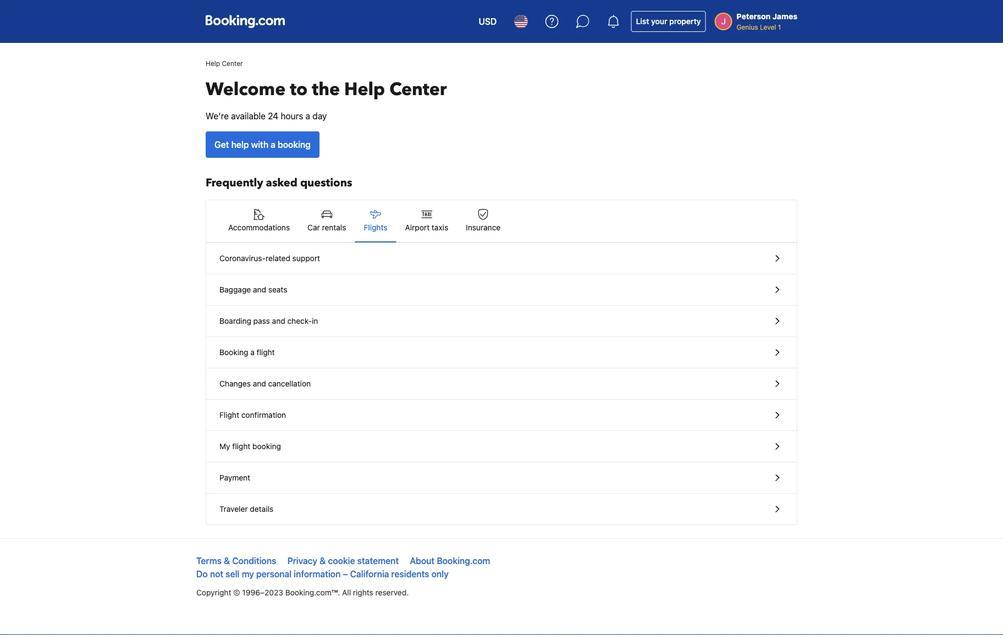 Task type: locate. For each thing, give the bounding box(es) containing it.
payment
[[219, 473, 250, 482]]

day
[[313, 111, 327, 121]]

list your property link
[[631, 11, 706, 32]]

center
[[222, 59, 243, 67], [389, 78, 447, 101]]

1 vertical spatial center
[[389, 78, 447, 101]]

questions
[[300, 175, 352, 191]]

and for seats
[[253, 285, 266, 294]]

0 horizontal spatial a
[[250, 348, 255, 357]]

0 vertical spatial booking
[[278, 139, 311, 150]]

booking down the confirmation in the bottom of the page
[[252, 442, 281, 451]]

2 vertical spatial a
[[250, 348, 255, 357]]

1 horizontal spatial flight
[[257, 348, 275, 357]]

airport
[[405, 223, 430, 232]]

airport taxis button
[[396, 200, 457, 242]]

related
[[266, 254, 290, 263]]

1 vertical spatial and
[[272, 316, 285, 326]]

about booking.com do not sell my personal information – california residents only
[[196, 556, 490, 579]]

cancellation
[[268, 379, 311, 388]]

1 & from the left
[[224, 556, 230, 566]]

flight
[[257, 348, 275, 357], [232, 442, 250, 451]]

list
[[636, 17, 649, 26]]

& up sell
[[224, 556, 230, 566]]

tab list containing accommodations
[[206, 200, 797, 243]]

with
[[251, 139, 268, 150]]

list your property
[[636, 17, 701, 26]]

and right pass
[[272, 316, 285, 326]]

welcome
[[206, 78, 286, 101]]

a right the "booking"
[[250, 348, 255, 357]]

my flight booking
[[219, 442, 281, 451]]

and inside button
[[272, 316, 285, 326]]

and left seats
[[253, 285, 266, 294]]

a left day
[[306, 111, 310, 121]]

your
[[651, 17, 667, 26]]

peterson
[[737, 12, 771, 21]]

©
[[233, 588, 240, 597]]

reserved.
[[375, 588, 409, 597]]

1 horizontal spatial a
[[271, 139, 275, 150]]

flight
[[219, 411, 239, 420]]

flight inside "my flight booking" button
[[232, 442, 250, 451]]

boarding pass and check-in
[[219, 316, 318, 326]]

copyright © 1996–2023 booking.com™. all rights reserved.
[[196, 588, 409, 597]]

1 vertical spatial flight
[[232, 442, 250, 451]]

2 & from the left
[[320, 556, 326, 566]]

2 vertical spatial and
[[253, 379, 266, 388]]

1 horizontal spatial &
[[320, 556, 326, 566]]

insurance button
[[457, 200, 509, 242]]

get help with a booking button
[[206, 131, 319, 158]]

0 horizontal spatial &
[[224, 556, 230, 566]]

only
[[431, 569, 449, 579]]

tab list
[[206, 200, 797, 243]]

privacy & cookie statement
[[287, 556, 399, 566]]

0 vertical spatial center
[[222, 59, 243, 67]]

pass
[[253, 316, 270, 326]]

changes
[[219, 379, 251, 388]]

flights button
[[355, 200, 396, 242]]

coronavirus-
[[219, 254, 266, 263]]

traveler
[[219, 505, 248, 514]]

1 vertical spatial help
[[344, 78, 385, 101]]

a
[[306, 111, 310, 121], [271, 139, 275, 150], [250, 348, 255, 357]]

help up welcome
[[206, 59, 220, 67]]

booking down hours
[[278, 139, 311, 150]]

0 horizontal spatial help
[[206, 59, 220, 67]]

confirmation
[[241, 411, 286, 420]]

flight up changes and cancellation
[[257, 348, 275, 357]]

& up do not sell my personal information – california residents only link
[[320, 556, 326, 566]]

car rentals
[[307, 223, 346, 232]]

0 horizontal spatial flight
[[232, 442, 250, 451]]

flight right my
[[232, 442, 250, 451]]

0 vertical spatial flight
[[257, 348, 275, 357]]

a inside "get help with a booking" button
[[271, 139, 275, 150]]

traveler details
[[219, 505, 273, 514]]

0 vertical spatial help
[[206, 59, 220, 67]]

1 horizontal spatial center
[[389, 78, 447, 101]]

1 horizontal spatial help
[[344, 78, 385, 101]]

information
[[294, 569, 341, 579]]

and right changes at the bottom of page
[[253, 379, 266, 388]]

1 vertical spatial a
[[271, 139, 275, 150]]

james
[[773, 12, 797, 21]]

california
[[350, 569, 389, 579]]

–
[[343, 569, 348, 579]]

24
[[268, 111, 278, 121]]

boarding
[[219, 316, 251, 326]]

booking
[[278, 139, 311, 150], [252, 442, 281, 451]]

0 vertical spatial and
[[253, 285, 266, 294]]

changes and cancellation
[[219, 379, 311, 388]]

0 vertical spatial a
[[306, 111, 310, 121]]

flights
[[364, 223, 387, 232]]

baggage
[[219, 285, 251, 294]]

available
[[231, 111, 266, 121]]

a right "with"
[[271, 139, 275, 150]]

my flight booking button
[[206, 431, 797, 463]]

accommodations
[[228, 223, 290, 232]]

help
[[206, 59, 220, 67], [344, 78, 385, 101]]

privacy
[[287, 556, 317, 566]]

support
[[292, 254, 320, 263]]

rentals
[[322, 223, 346, 232]]

booking a flight button
[[206, 337, 797, 368]]

help right the
[[344, 78, 385, 101]]

taxis
[[432, 223, 448, 232]]

changes and cancellation button
[[206, 368, 797, 400]]



Task type: describe. For each thing, give the bounding box(es) containing it.
personal
[[256, 569, 292, 579]]

coronavirus-related support
[[219, 254, 320, 263]]

we're available 24 hours a day
[[206, 111, 327, 121]]

the
[[312, 78, 340, 101]]

booking.com
[[437, 556, 490, 566]]

seats
[[268, 285, 287, 294]]

help
[[231, 139, 249, 150]]

1 vertical spatial booking
[[252, 442, 281, 451]]

hours
[[281, 111, 303, 121]]

booking.com online hotel reservations image
[[206, 15, 285, 28]]

1996–2023
[[242, 588, 283, 597]]

terms
[[196, 556, 222, 566]]

booking a flight
[[219, 348, 275, 357]]

conditions
[[232, 556, 276, 566]]

peterson james genius level 1
[[737, 12, 797, 31]]

about
[[410, 556, 435, 566]]

usd button
[[472, 8, 503, 35]]

check-
[[287, 316, 312, 326]]

airport taxis
[[405, 223, 448, 232]]

car
[[307, 223, 320, 232]]

accommodations button
[[219, 200, 299, 242]]

privacy & cookie statement link
[[287, 556, 399, 566]]

flight confirmation
[[219, 411, 286, 420]]

level
[[760, 23, 776, 31]]

insurance
[[466, 223, 501, 232]]

terms & conditions link
[[196, 556, 276, 566]]

boarding pass and check-in button
[[206, 306, 797, 337]]

sell
[[226, 569, 240, 579]]

about booking.com link
[[410, 556, 490, 566]]

2 horizontal spatial a
[[306, 111, 310, 121]]

to
[[290, 78, 308, 101]]

coronavirus-related support button
[[206, 243, 797, 274]]

& for privacy
[[320, 556, 326, 566]]

copyright
[[196, 588, 231, 597]]

flight inside booking a flight button
[[257, 348, 275, 357]]

welcome to the help center
[[206, 78, 447, 101]]

help center
[[206, 59, 243, 67]]

usd
[[479, 16, 497, 27]]

statement
[[357, 556, 399, 566]]

property
[[669, 17, 701, 26]]

residents
[[391, 569, 429, 579]]

payment button
[[206, 463, 797, 494]]

cookie
[[328, 556, 355, 566]]

0 horizontal spatial center
[[222, 59, 243, 67]]

all
[[342, 588, 351, 597]]

car rentals button
[[299, 200, 355, 242]]

baggage and seats button
[[206, 274, 797, 306]]

do
[[196, 569, 208, 579]]

rights
[[353, 588, 373, 597]]

traveler details button
[[206, 494, 797, 525]]

frequently asked questions
[[206, 175, 352, 191]]

in
[[312, 316, 318, 326]]

my
[[219, 442, 230, 451]]

terms & conditions
[[196, 556, 276, 566]]

frequently
[[206, 175, 263, 191]]

genius
[[737, 23, 758, 31]]

and for cancellation
[[253, 379, 266, 388]]

do not sell my personal information – california residents only link
[[196, 569, 449, 579]]

get
[[214, 139, 229, 150]]

my
[[242, 569, 254, 579]]

asked
[[266, 175, 297, 191]]

1
[[778, 23, 781, 31]]

flight confirmation button
[[206, 400, 797, 431]]

booking.com™.
[[285, 588, 340, 597]]

a inside booking a flight button
[[250, 348, 255, 357]]

booking
[[219, 348, 248, 357]]

& for terms
[[224, 556, 230, 566]]



Task type: vqa. For each thing, say whether or not it's contained in the screenshot.
e.g. 1234 FIELD
no



